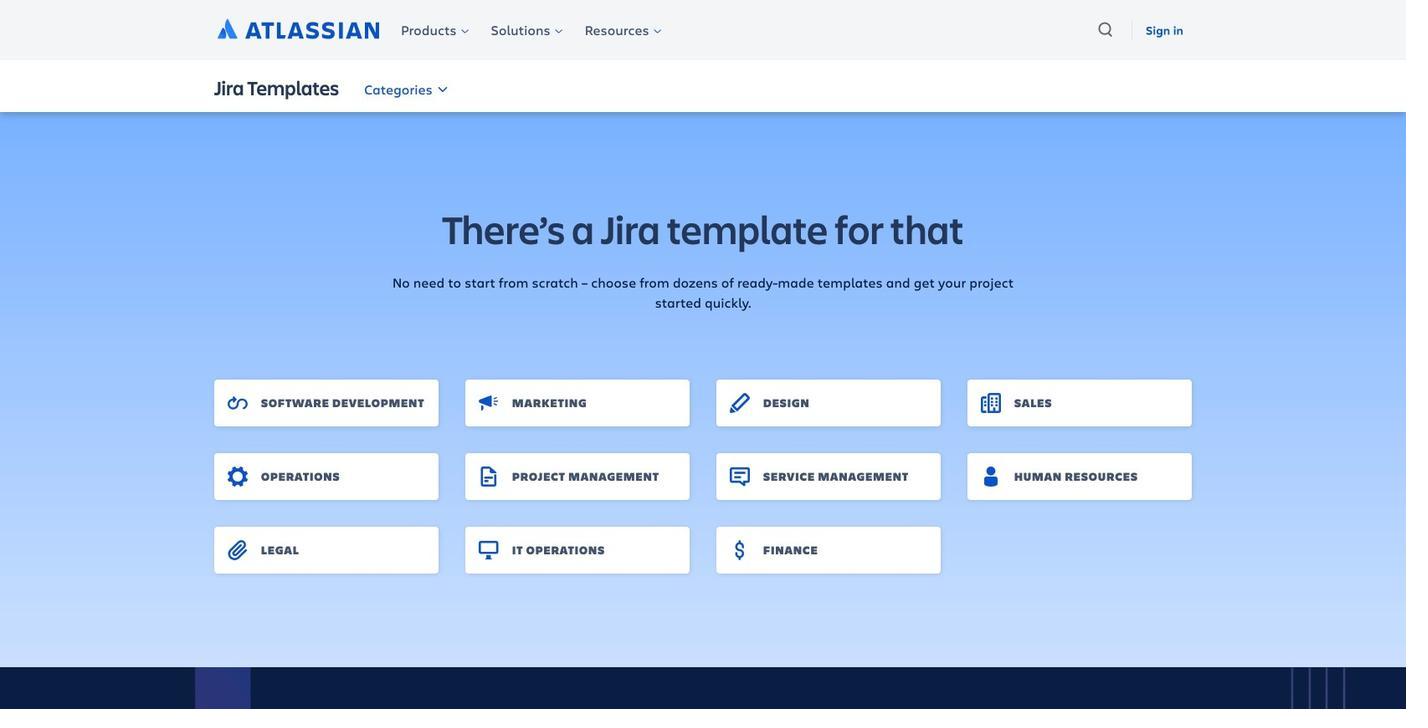 Task type: vqa. For each thing, say whether or not it's contained in the screenshot.
Atlassian logo
yes



Task type: describe. For each thing, give the bounding box(es) containing it.
atlassian logo image
[[218, 19, 379, 39]]



